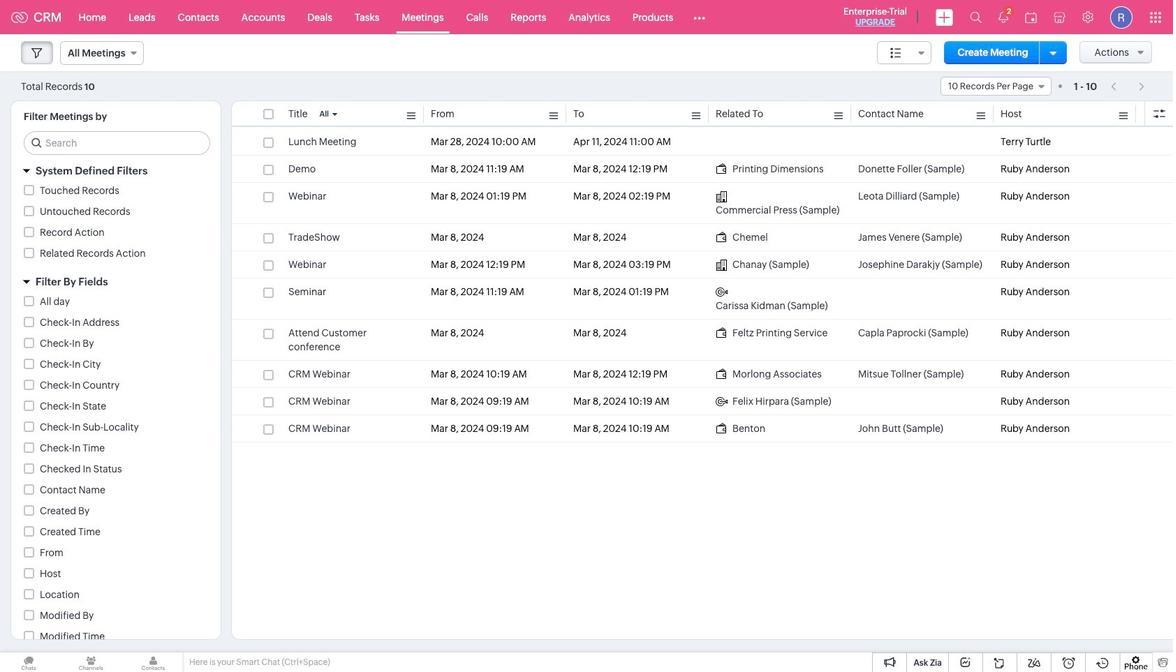 Task type: vqa. For each thing, say whether or not it's contained in the screenshot.
the logo
yes



Task type: locate. For each thing, give the bounding box(es) containing it.
logo image
[[11, 12, 28, 23]]

size image
[[891, 47, 902, 59]]

None field
[[60, 41, 144, 65], [877, 41, 932, 64], [941, 77, 1052, 96], [60, 41, 144, 65], [941, 77, 1052, 96]]

chats image
[[0, 653, 57, 673]]

profile image
[[1111, 6, 1133, 28]]

signals element
[[991, 0, 1017, 34]]

create menu image
[[936, 9, 954, 25]]

profile element
[[1102, 0, 1142, 34]]

none field size
[[877, 41, 932, 64]]

row group
[[232, 129, 1174, 443]]

search element
[[962, 0, 991, 34]]

navigation
[[1105, 76, 1153, 96]]



Task type: describe. For each thing, give the bounding box(es) containing it.
calendar image
[[1026, 12, 1037, 23]]

Other Modules field
[[685, 6, 715, 28]]

contacts image
[[125, 653, 182, 673]]

Search text field
[[24, 132, 210, 154]]

create menu element
[[928, 0, 962, 34]]

search image
[[970, 11, 982, 23]]

channels image
[[62, 653, 120, 673]]



